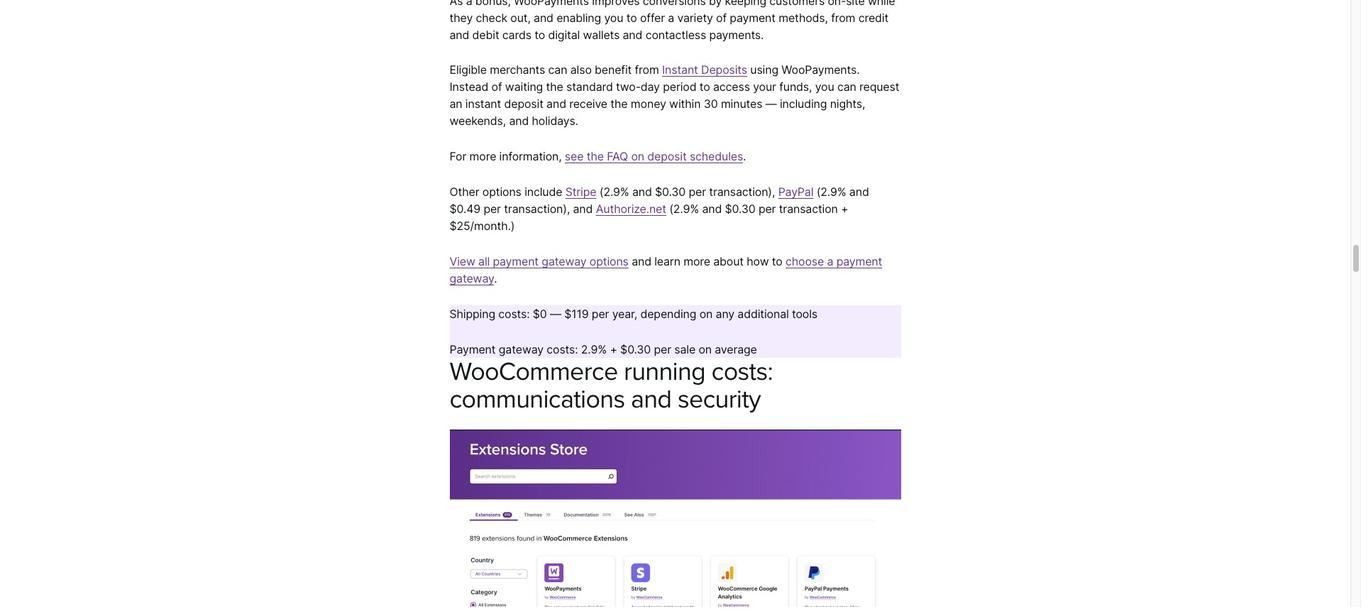 Task type: locate. For each thing, give the bounding box(es) containing it.
can up nights,
[[838, 80, 857, 94]]

from down on-
[[832, 10, 856, 25]]

(2.9% inside (2.9% and $0.49 per transaction), and
[[817, 185, 847, 199]]

more right for
[[470, 149, 497, 164]]

$119
[[565, 307, 589, 321]]

(2.9%
[[600, 185, 630, 199], [817, 185, 847, 199], [670, 202, 700, 216]]

gateway
[[542, 254, 587, 268], [450, 271, 494, 286], [499, 342, 544, 356]]

payment inside as a bonus, woopayments improves conversions by keeping customers on-site while they check out, and enabling you to offer a variety of payment methods, from credit and debit cards to digital wallets and contactless payments.
[[730, 10, 776, 25]]

1 horizontal spatial more
[[684, 254, 711, 268]]

site
[[847, 0, 865, 8]]

gateway down the $0
[[499, 342, 544, 356]]

0 vertical spatial a
[[466, 0, 473, 8]]

options
[[483, 185, 522, 199], [590, 254, 629, 268]]

payment right all
[[493, 254, 539, 268]]

1 vertical spatial on
[[700, 307, 713, 321]]

0 vertical spatial transaction),
[[710, 185, 776, 199]]

0 horizontal spatial transaction),
[[504, 202, 570, 216]]

as
[[450, 0, 463, 8]]

debit
[[473, 27, 500, 42]]

0 vertical spatial gateway
[[542, 254, 587, 268]]

and up authorize.net
[[633, 185, 652, 199]]

0 vertical spatial $0.30
[[655, 185, 686, 199]]

. up shipping
[[494, 271, 497, 286]]

payment gateway costs: 2.9% + $0.30 per sale on average
[[450, 342, 758, 356]]

instead
[[450, 80, 489, 94]]

2 vertical spatial on
[[699, 342, 712, 356]]

to
[[627, 10, 637, 25], [535, 27, 545, 42], [700, 80, 711, 94], [772, 254, 783, 268]]

enabling
[[557, 10, 602, 25]]

1 horizontal spatial you
[[816, 80, 835, 94]]

paypal link
[[779, 185, 814, 199]]

1 horizontal spatial transaction),
[[710, 185, 776, 199]]

0 vertical spatial you
[[605, 10, 624, 25]]

view all payment gateway options link
[[450, 254, 629, 268]]

and inside '(2.9% and $0.30 per transaction + $25/month.)'
[[703, 202, 722, 216]]

1 vertical spatial more
[[684, 254, 711, 268]]

0 horizontal spatial you
[[605, 10, 624, 25]]

a down conversions
[[668, 10, 675, 25]]

of inside using woopayments. instead of waiting the standard two-day period to access your funds, you can request an instant deposit and receive the money within 30 minutes — including nights, weekends, and holidays.
[[492, 80, 502, 94]]

0 horizontal spatial of
[[492, 80, 502, 94]]

woocommerce running costs: communications and security
[[450, 356, 773, 415]]

access
[[714, 80, 750, 94]]

costs:
[[499, 307, 530, 321], [547, 342, 578, 356], [712, 356, 773, 387]]

0 horizontal spatial payment
[[493, 254, 539, 268]]

payment for view all payment gateway options and learn more about how to
[[493, 254, 539, 268]]

+ right the '2.9%'
[[610, 342, 618, 356]]

view
[[450, 254, 476, 268]]

1 vertical spatial .
[[494, 271, 497, 286]]

per inside (2.9% and $0.49 per transaction), and
[[484, 202, 501, 216]]

funds,
[[780, 80, 813, 94]]

can left also
[[549, 63, 568, 77]]

0 horizontal spatial from
[[635, 63, 659, 77]]

1 horizontal spatial a
[[668, 10, 675, 25]]

2 horizontal spatial a
[[828, 254, 834, 268]]

payment inside choose a payment gateway
[[837, 254, 883, 268]]

woopayments
[[514, 0, 589, 8]]

a right as
[[466, 0, 473, 8]]

money
[[631, 97, 667, 111]]

(2.9% for and
[[817, 185, 847, 199]]

by
[[709, 0, 722, 8]]

cards
[[503, 27, 532, 42]]

(2.9% inside '(2.9% and $0.30 per transaction + $25/month.)'
[[670, 202, 700, 216]]

the right waiting
[[546, 80, 564, 94]]

$0.30 up about
[[725, 202, 756, 216]]

1 vertical spatial deposit
[[648, 149, 687, 164]]

deposit up (2.9% and $0.49 per transaction), and
[[648, 149, 687, 164]]

2 horizontal spatial payment
[[837, 254, 883, 268]]

1 vertical spatial gateway
[[450, 271, 494, 286]]

on right sale
[[699, 342, 712, 356]]

you down 'woopayments.'
[[816, 80, 835, 94]]

additional
[[738, 307, 789, 321]]

0 horizontal spatial +
[[610, 342, 618, 356]]

1 horizontal spatial of
[[717, 10, 727, 25]]

more
[[470, 149, 497, 164], [684, 254, 711, 268]]

0 vertical spatial +
[[842, 202, 849, 216]]

view all payment gateway options and learn more about how to
[[450, 254, 786, 268]]

they
[[450, 10, 473, 25]]

for
[[450, 149, 467, 164]]

from up day
[[635, 63, 659, 77]]

per
[[689, 185, 707, 199], [484, 202, 501, 216], [759, 202, 776, 216], [592, 307, 609, 321], [654, 342, 672, 356]]

$0
[[533, 307, 547, 321]]

$0.30 down the shipping costs: $0 — $119 per year, depending on any additional tools
[[621, 342, 651, 356]]

1 vertical spatial $0.30
[[725, 202, 756, 216]]

and left security
[[631, 384, 672, 415]]

to right how
[[772, 254, 783, 268]]

instant
[[663, 63, 699, 77]]

and
[[534, 10, 554, 25], [450, 27, 470, 42], [623, 27, 643, 42], [547, 97, 567, 111], [509, 114, 529, 128], [633, 185, 652, 199], [850, 185, 870, 199], [573, 202, 593, 216], [703, 202, 722, 216], [632, 254, 652, 268], [631, 384, 672, 415]]

stripe link
[[566, 185, 597, 199]]

. down "minutes"
[[744, 149, 747, 164]]

1 horizontal spatial —
[[766, 97, 777, 111]]

(2.9% right authorize.net 'link'
[[670, 202, 700, 216]]

faq
[[607, 149, 629, 164]]

1 vertical spatial a
[[668, 10, 675, 25]]

1 horizontal spatial +
[[842, 202, 849, 216]]

authorize.net
[[596, 202, 667, 216]]

0 vertical spatial can
[[549, 63, 568, 77]]

a right choose
[[828, 254, 834, 268]]

per left transaction
[[759, 202, 776, 216]]

and down schedules
[[703, 202, 722, 216]]

— right the $0
[[550, 307, 562, 321]]

2 vertical spatial gateway
[[499, 342, 544, 356]]

2 horizontal spatial $0.30
[[725, 202, 756, 216]]

gateway inside choose a payment gateway
[[450, 271, 494, 286]]

you inside using woopayments. instead of waiting the standard two-day period to access your funds, you can request an instant deposit and receive the money within 30 minutes — including nights, weekends, and holidays.
[[816, 80, 835, 94]]

(2.9% up authorize.net 'link'
[[600, 185, 630, 199]]

the right see
[[587, 149, 604, 164]]

payment
[[450, 342, 496, 356]]

gateway down view
[[450, 271, 494, 286]]

2 vertical spatial $0.30
[[621, 342, 651, 356]]

woocommerce
[[450, 356, 618, 387]]

you down improves
[[605, 10, 624, 25]]

— inside using woopayments. instead of waiting the standard two-day period to access your funds, you can request an instant deposit and receive the money within 30 minutes — including nights, weekends, and holidays.
[[766, 97, 777, 111]]

shipping costs: $0 — $119 per year, depending on any additional tools
[[450, 307, 821, 321]]

2 horizontal spatial costs:
[[712, 356, 773, 387]]

and up holidays.
[[547, 97, 567, 111]]

+
[[842, 202, 849, 216], [610, 342, 618, 356]]

as a bonus, woopayments improves conversions by keeping customers on-site while they check out, and enabling you to offer a variety of payment methods, from credit and debit cards to digital wallets and contactless payments.
[[450, 0, 896, 42]]

0 horizontal spatial a
[[466, 0, 473, 8]]

0 vertical spatial .
[[744, 149, 747, 164]]

2 horizontal spatial (2.9%
[[817, 185, 847, 199]]

0 vertical spatial deposit
[[505, 97, 544, 111]]

a
[[466, 0, 473, 8], [668, 10, 675, 25], [828, 254, 834, 268]]

transaction), down include
[[504, 202, 570, 216]]

— down "your"
[[766, 97, 777, 111]]

to down instant deposits link
[[700, 80, 711, 94]]

options up year,
[[590, 254, 629, 268]]

more right learn at the top of the page
[[684, 254, 711, 268]]

the down two-
[[611, 97, 628, 111]]

1 horizontal spatial from
[[832, 10, 856, 25]]

costs: inside "woocommerce running costs: communications and security"
[[712, 356, 773, 387]]

1 vertical spatial you
[[816, 80, 835, 94]]

1 horizontal spatial the
[[587, 149, 604, 164]]

0 horizontal spatial deposit
[[505, 97, 544, 111]]

instant deposits link
[[663, 63, 748, 77]]

$0.30 up '(2.9% and $0.30 per transaction + $25/month.)'
[[655, 185, 686, 199]]

0 horizontal spatial more
[[470, 149, 497, 164]]

deposits
[[702, 63, 748, 77]]

costs: left the '2.9%'
[[547, 342, 578, 356]]

0 horizontal spatial the
[[546, 80, 564, 94]]

can
[[549, 63, 568, 77], [838, 80, 857, 94]]

and right paypal
[[850, 185, 870, 199]]

2 vertical spatial the
[[587, 149, 604, 164]]

0 vertical spatial from
[[832, 10, 856, 25]]

of down "by" in the right of the page
[[717, 10, 727, 25]]

contactless
[[646, 27, 707, 42]]

0 horizontal spatial .
[[494, 271, 497, 286]]

a inside choose a payment gateway
[[828, 254, 834, 268]]

on left any
[[700, 307, 713, 321]]

costs: left the $0
[[499, 307, 530, 321]]

1 vertical spatial options
[[590, 254, 629, 268]]

1 vertical spatial of
[[492, 80, 502, 94]]

0 horizontal spatial can
[[549, 63, 568, 77]]

of
[[717, 10, 727, 25], [492, 80, 502, 94]]

(2.9% and $0.49 per transaction), and
[[450, 185, 870, 216]]

deposit down waiting
[[505, 97, 544, 111]]

out,
[[511, 10, 531, 25]]

per inside '(2.9% and $0.30 per transaction + $25/month.)'
[[759, 202, 776, 216]]

on
[[632, 149, 645, 164], [700, 307, 713, 321], [699, 342, 712, 356]]

learn
[[655, 254, 681, 268]]

and down "they"
[[450, 27, 470, 42]]

payment down keeping
[[730, 10, 776, 25]]

payment right choose
[[837, 254, 883, 268]]

costs: down any
[[712, 356, 773, 387]]

on right 'faq'
[[632, 149, 645, 164]]

request
[[860, 80, 900, 94]]

0 vertical spatial —
[[766, 97, 777, 111]]

a for as
[[466, 0, 473, 8]]

2 vertical spatial a
[[828, 254, 834, 268]]

1 vertical spatial the
[[611, 97, 628, 111]]

costs: for payment
[[547, 342, 578, 356]]

0 vertical spatial of
[[717, 10, 727, 25]]

customers
[[770, 0, 825, 8]]

1 vertical spatial can
[[838, 80, 857, 94]]

per down schedules
[[689, 185, 707, 199]]

tools
[[792, 307, 818, 321]]

woopayments.
[[782, 63, 860, 77]]

1 vertical spatial transaction),
[[504, 202, 570, 216]]

nights,
[[831, 97, 866, 111]]

of up instant
[[492, 80, 502, 94]]

+ right transaction
[[842, 202, 849, 216]]

1 horizontal spatial (2.9%
[[670, 202, 700, 216]]

1 horizontal spatial deposit
[[648, 149, 687, 164]]

from inside as a bonus, woopayments improves conversions by keeping customers on-site while they check out, and enabling you to offer a variety of payment methods, from credit and debit cards to digital wallets and contactless payments.
[[832, 10, 856, 25]]

1 horizontal spatial payment
[[730, 10, 776, 25]]

0 horizontal spatial —
[[550, 307, 562, 321]]

.
[[744, 149, 747, 164], [494, 271, 497, 286]]

gateway up $119
[[542, 254, 587, 268]]

and down the offer
[[623, 27, 643, 42]]

your
[[754, 80, 777, 94]]

average
[[715, 342, 758, 356]]

1 horizontal spatial can
[[838, 80, 857, 94]]

transaction), inside (2.9% and $0.49 per transaction), and
[[504, 202, 570, 216]]

payment
[[730, 10, 776, 25], [493, 254, 539, 268], [837, 254, 883, 268]]

0 vertical spatial more
[[470, 149, 497, 164]]

per up "$25/month.)"
[[484, 202, 501, 216]]

gateway for view all payment gateway options and learn more about how to
[[542, 254, 587, 268]]

offer
[[640, 10, 665, 25]]

0 vertical spatial options
[[483, 185, 522, 199]]

$25/month.)
[[450, 219, 515, 233]]

options right the other
[[483, 185, 522, 199]]

also
[[571, 63, 592, 77]]

about
[[714, 254, 744, 268]]

(2.9% up transaction
[[817, 185, 847, 199]]

1 horizontal spatial costs:
[[547, 342, 578, 356]]

from
[[832, 10, 856, 25], [635, 63, 659, 77]]

transaction), down schedules
[[710, 185, 776, 199]]



Task type: describe. For each thing, give the bounding box(es) containing it.
eligible
[[450, 63, 487, 77]]

holidays.
[[532, 114, 579, 128]]

benefit
[[595, 63, 632, 77]]

transaction
[[779, 202, 838, 216]]

including
[[780, 97, 828, 111]]

check
[[476, 10, 508, 25]]

choose a payment gateway link
[[450, 254, 883, 286]]

all
[[479, 254, 490, 268]]

1 horizontal spatial .
[[744, 149, 747, 164]]

choose a payment gateway
[[450, 254, 883, 286]]

authorize.net link
[[596, 202, 667, 216]]

information,
[[500, 149, 562, 164]]

on for depending
[[700, 307, 713, 321]]

0 vertical spatial the
[[546, 80, 564, 94]]

0 horizontal spatial options
[[483, 185, 522, 199]]

merchants
[[490, 63, 546, 77]]

and down waiting
[[509, 114, 529, 128]]

and left learn at the top of the page
[[632, 254, 652, 268]]

communications
[[450, 384, 625, 415]]

gateway for choose a payment gateway
[[450, 271, 494, 286]]

1 vertical spatial —
[[550, 307, 562, 321]]

paypal
[[779, 185, 814, 199]]

grid of extensions from woocommerce image
[[450, 430, 901, 607]]

year,
[[613, 307, 638, 321]]

using
[[751, 63, 779, 77]]

deposit inside using woopayments. instead of waiting the standard two-day period to access your funds, you can request an instant deposit and receive the money within 30 minutes — including nights, weekends, and holidays.
[[505, 97, 544, 111]]

weekends,
[[450, 114, 506, 128]]

security
[[678, 384, 761, 415]]

payment for choose a payment gateway
[[837, 254, 883, 268]]

include
[[525, 185, 563, 199]]

2 horizontal spatial the
[[611, 97, 628, 111]]

choose
[[786, 254, 825, 268]]

to inside using woopayments. instead of waiting the standard two-day period to access your funds, you can request an instant deposit and receive the money within 30 minutes — including nights, weekends, and holidays.
[[700, 80, 711, 94]]

an
[[450, 97, 463, 111]]

credit
[[859, 10, 889, 25]]

to left the offer
[[627, 10, 637, 25]]

on-
[[828, 0, 847, 8]]

standard
[[567, 80, 613, 94]]

any
[[716, 307, 735, 321]]

1 vertical spatial from
[[635, 63, 659, 77]]

and down woopayments
[[534, 10, 554, 25]]

1 vertical spatial +
[[610, 342, 618, 356]]

0 horizontal spatial costs:
[[499, 307, 530, 321]]

$0.30 inside '(2.9% and $0.30 per transaction + $25/month.)'
[[725, 202, 756, 216]]

+ inside '(2.9% and $0.30 per transaction + $25/month.)'
[[842, 202, 849, 216]]

0 horizontal spatial (2.9%
[[600, 185, 630, 199]]

other
[[450, 185, 480, 199]]

and down stripe link
[[573, 202, 593, 216]]

0 horizontal spatial $0.30
[[621, 342, 651, 356]]

period
[[663, 80, 697, 94]]

how
[[747, 254, 769, 268]]

while
[[868, 0, 896, 8]]

per left sale
[[654, 342, 672, 356]]

instant
[[466, 97, 501, 111]]

30
[[704, 97, 718, 111]]

of inside as a bonus, woopayments improves conversions by keeping customers on-site while they check out, and enabling you to offer a variety of payment methods, from credit and debit cards to digital wallets and contactless payments.
[[717, 10, 727, 25]]

payments.
[[710, 27, 764, 42]]

0 vertical spatial on
[[632, 149, 645, 164]]

other options include stripe (2.9% and $0.30 per transaction), paypal
[[450, 185, 814, 199]]

improves
[[592, 0, 640, 8]]

within
[[670, 97, 701, 111]]

2.9%
[[581, 342, 607, 356]]

running
[[624, 356, 706, 387]]

a for choose
[[828, 254, 834, 268]]

$0.49
[[450, 202, 481, 216]]

stripe
[[566, 185, 597, 199]]

digital
[[549, 27, 580, 42]]

eligible merchants can also benefit from instant deposits
[[450, 63, 748, 77]]

(2.9% and $0.30 per transaction + $25/month.)
[[450, 202, 849, 233]]

variety
[[678, 10, 713, 25]]

to right cards
[[535, 27, 545, 42]]

sale
[[675, 342, 696, 356]]

and inside "woocommerce running costs: communications and security"
[[631, 384, 672, 415]]

receive
[[570, 97, 608, 111]]

waiting
[[505, 80, 543, 94]]

depending
[[641, 307, 697, 321]]

wallets
[[583, 27, 620, 42]]

using woopayments. instead of waiting the standard two-day period to access your funds, you can request an instant deposit and receive the money within 30 minutes — including nights, weekends, and holidays.
[[450, 63, 900, 128]]

can inside using woopayments. instead of waiting the standard two-day period to access your funds, you can request an instant deposit and receive the money within 30 minutes — including nights, weekends, and holidays.
[[838, 80, 857, 94]]

conversions
[[643, 0, 706, 8]]

keeping
[[725, 0, 767, 8]]

costs: for woocommerce
[[712, 356, 773, 387]]

for more information, see the faq on deposit schedules .
[[450, 149, 747, 164]]

day
[[641, 80, 660, 94]]

1 horizontal spatial $0.30
[[655, 185, 686, 199]]

on for sale
[[699, 342, 712, 356]]

you inside as a bonus, woopayments improves conversions by keeping customers on-site while they check out, and enabling you to offer a variety of payment methods, from credit and debit cards to digital wallets and contactless payments.
[[605, 10, 624, 25]]

1 horizontal spatial options
[[590, 254, 629, 268]]

schedules
[[690, 149, 744, 164]]

(2.9% for +
[[670, 202, 700, 216]]

see the faq on deposit schedules link
[[565, 149, 744, 164]]

per right $119
[[592, 307, 609, 321]]

two-
[[616, 80, 641, 94]]

methods,
[[779, 10, 829, 25]]



Task type: vqa. For each thing, say whether or not it's contained in the screenshot.
open account menu icon
no



